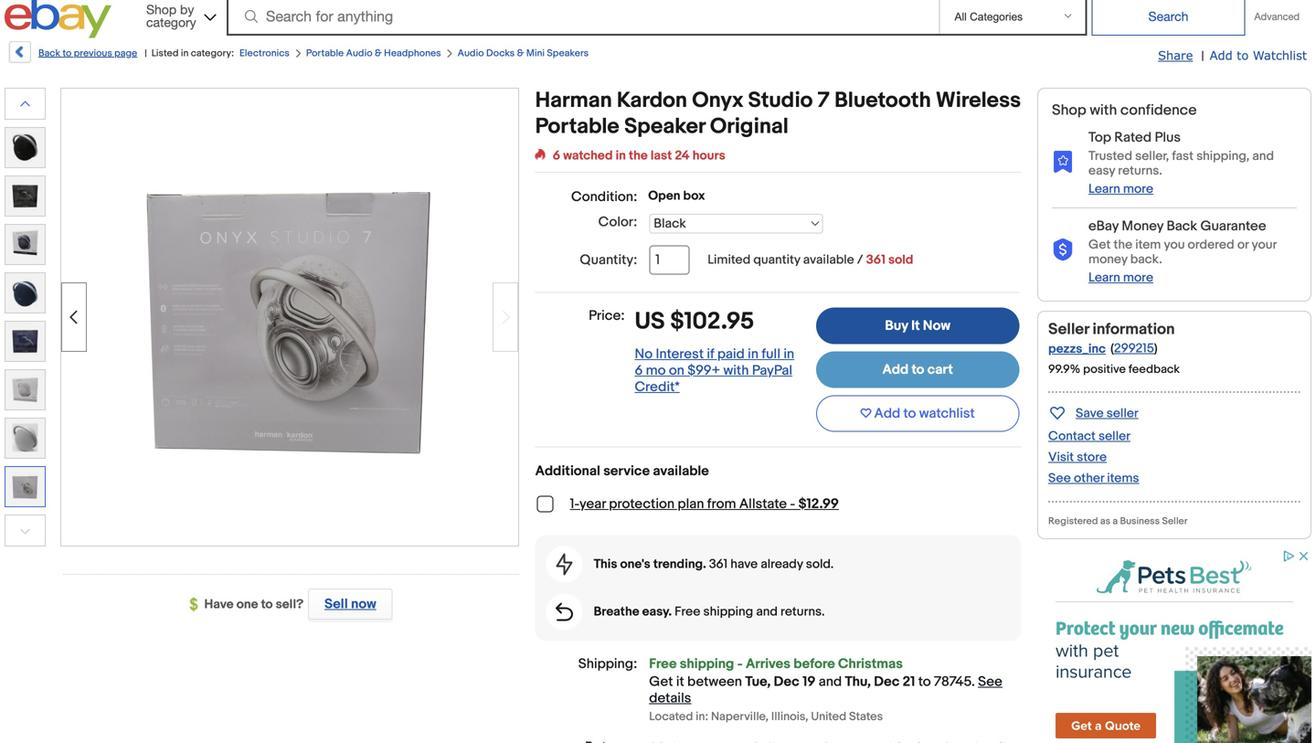 Task type: vqa. For each thing, say whether or not it's contained in the screenshot.
with details__icon related to This one's trending.
yes



Task type: locate. For each thing, give the bounding box(es) containing it.
0 vertical spatial available
[[803, 252, 854, 268]]

0 vertical spatial add
[[1210, 48, 1233, 62]]

- left arrives
[[737, 656, 743, 672]]

1 horizontal spatial &
[[517, 48, 524, 59]]

1 horizontal spatial the
[[1114, 237, 1133, 253]]

fast
[[1172, 149, 1194, 164]]

0 horizontal spatial 6
[[553, 148, 560, 164]]

& left mini
[[517, 48, 524, 59]]

states
[[849, 710, 883, 724]]

audio docks & mini speakers link
[[458, 48, 589, 59]]

0 horizontal spatial &
[[375, 48, 382, 59]]

back inside ebay money back guarantee get the item you ordered or your money back. learn more
[[1167, 218, 1198, 234]]

24
[[675, 148, 690, 164]]

portable right electronics
[[306, 48, 344, 59]]

361
[[866, 252, 886, 268], [709, 557, 728, 572]]

easy.
[[642, 604, 672, 620]]

naperville,
[[711, 710, 769, 724]]

1 vertical spatial see
[[978, 674, 1003, 690]]

1 vertical spatial shop
[[1052, 101, 1087, 119]]

and inside top rated plus trusted seller, fast shipping, and easy returns. learn more
[[1253, 149, 1274, 164]]

0 horizontal spatial dec
[[774, 674, 800, 690]]

0 vertical spatial more
[[1123, 181, 1154, 197]]

harman kardon onyx studio 7 bluetooth wireless portable speaker original - picture 10 of 10 image
[[144, 87, 435, 544]]

audio left headphones at the top left
[[346, 48, 373, 59]]

with details__icon image left money
[[1052, 239, 1074, 262]]

learn down the easy
[[1089, 181, 1121, 197]]

seller
[[1107, 406, 1139, 421], [1099, 429, 1131, 444]]

returns. down rated at the right top
[[1118, 163, 1163, 179]]

2 more from the top
[[1123, 270, 1154, 286]]

by
[[180, 2, 194, 17]]

0 horizontal spatial available
[[653, 463, 709, 480]]

electronics
[[240, 48, 290, 59]]

united
[[811, 710, 847, 724]]

get left it
[[649, 674, 673, 690]]

1 more from the top
[[1123, 181, 1154, 197]]

mini
[[526, 48, 545, 59]]

1-
[[570, 496, 580, 512]]

breathe
[[594, 604, 640, 620]]

the inside us $102.95 main content
[[629, 148, 648, 164]]

learn down money
[[1089, 270, 1121, 286]]

open
[[648, 188, 681, 204]]

located
[[649, 710, 693, 724]]

and
[[1253, 149, 1274, 164], [756, 604, 778, 620], [819, 674, 842, 690]]

shipping up between
[[680, 656, 734, 672]]

dec left 21
[[874, 674, 900, 690]]

get down ebay
[[1089, 237, 1111, 253]]

back left previous
[[38, 48, 60, 59]]

2 learn more link from the top
[[1089, 270, 1154, 286]]

visit store link
[[1049, 450, 1107, 465]]

6
[[553, 148, 560, 164], [635, 362, 643, 379]]

1 vertical spatial get
[[649, 674, 673, 690]]

portable inside harman kardon onyx studio 7 bluetooth wireless portable speaker original
[[535, 114, 620, 140]]

0 vertical spatial the
[[629, 148, 648, 164]]

1 vertical spatial the
[[1114, 237, 1133, 253]]

and right shipping,
[[1253, 149, 1274, 164]]

0 horizontal spatial seller
[[1049, 320, 1089, 339]]

0 horizontal spatial the
[[629, 148, 648, 164]]

as
[[1101, 515, 1111, 527]]

free up it
[[649, 656, 677, 672]]

with right if
[[724, 362, 749, 379]]

free
[[675, 604, 701, 620], [649, 656, 677, 672]]

speaker
[[624, 114, 705, 140]]

1 vertical spatial back
[[1167, 218, 1198, 234]]

seller
[[1049, 320, 1089, 339], [1162, 515, 1188, 527]]

0 vertical spatial seller
[[1049, 320, 1089, 339]]

| listed in category:
[[145, 48, 234, 59]]

0 vertical spatial portable
[[306, 48, 344, 59]]

- left $12.99
[[790, 496, 796, 512]]

2 vertical spatial and
[[819, 674, 842, 690]]

back
[[38, 48, 60, 59], [1167, 218, 1198, 234]]

picture 9 of 10 image
[[5, 419, 45, 458]]

2 & from the left
[[517, 48, 524, 59]]

1 horizontal spatial shop
[[1052, 101, 1087, 119]]

1 vertical spatial available
[[653, 463, 709, 480]]

1 horizontal spatial returns.
[[1118, 163, 1163, 179]]

0 vertical spatial free
[[675, 604, 701, 620]]

2 audio from the left
[[458, 48, 484, 59]]

1 horizontal spatial audio
[[458, 48, 484, 59]]

0 vertical spatial learn
[[1089, 181, 1121, 197]]

with details__icon image left the easy
[[1052, 150, 1074, 173]]

guarantee
[[1201, 218, 1267, 234]]

add down add to cart link
[[874, 405, 901, 422]]

1 horizontal spatial 6
[[635, 362, 643, 379]]

get inside ebay money back guarantee get the item you ordered or your money back. learn more
[[1089, 237, 1111, 253]]

1 horizontal spatial |
[[1202, 48, 1204, 64]]

0 horizontal spatial portable
[[306, 48, 344, 59]]

shop for shop with confidence
[[1052, 101, 1087, 119]]

returns. down sold.
[[781, 604, 825, 620]]

361 left have
[[709, 557, 728, 572]]

6 left mo
[[635, 362, 643, 379]]

learn inside ebay money back guarantee get the item you ordered or your money back. learn more
[[1089, 270, 1121, 286]]

6 inside no interest if paid in full in 6 mo on $99+ with paypal credit*
[[635, 362, 643, 379]]

99.9%
[[1049, 362, 1081, 377]]

1 horizontal spatial dec
[[874, 674, 900, 690]]

2 horizontal spatial and
[[1253, 149, 1274, 164]]

with inside no interest if paid in full in 6 mo on $99+ with paypal credit*
[[724, 362, 749, 379]]

seller right the business on the bottom
[[1162, 515, 1188, 527]]

free right easy.
[[675, 604, 701, 620]]

learn more link down money
[[1089, 270, 1154, 286]]

picture 8 of 10 image
[[5, 370, 45, 410]]

.
[[972, 674, 975, 690]]

19
[[803, 674, 816, 690]]

audio left docks
[[458, 48, 484, 59]]

a
[[1113, 515, 1118, 527]]

with up top at the right
[[1090, 101, 1117, 119]]

available up plan on the right bottom of the page
[[653, 463, 709, 480]]

back up you
[[1167, 218, 1198, 234]]

seller inside save seller button
[[1107, 406, 1139, 421]]

it
[[676, 674, 684, 690]]

easy
[[1089, 163, 1115, 179]]

1 learn from the top
[[1089, 181, 1121, 197]]

ordered
[[1188, 237, 1235, 253]]

add down buy
[[883, 362, 909, 378]]

361 right /
[[866, 252, 886, 268]]

in:
[[696, 710, 709, 724]]

located in: naperville, illinois, united states
[[649, 710, 883, 724]]

1 horizontal spatial and
[[819, 674, 842, 690]]

limited quantity available / 361 sold
[[708, 252, 914, 268]]

with details__icon image left the this
[[556, 554, 573, 575]]

to inside share | add to watchlist
[[1237, 48, 1249, 62]]

-
[[790, 496, 796, 512], [737, 656, 743, 672]]

6 left watched at the top left of page
[[553, 148, 560, 164]]

see right .
[[978, 674, 1003, 690]]

1 vertical spatial seller
[[1099, 429, 1131, 444]]

with details__icon image left 'breathe'
[[556, 603, 573, 621]]

1 horizontal spatial seller
[[1162, 515, 1188, 527]]

buy it now link
[[816, 308, 1020, 344]]

returns. inside us $102.95 main content
[[781, 604, 825, 620]]

1 vertical spatial portable
[[535, 114, 620, 140]]

paypal
[[752, 362, 793, 379]]

shipping down "this one's trending. 361 have already sold."
[[703, 604, 753, 620]]

with details__icon image
[[1052, 150, 1074, 173], [1052, 239, 1074, 262], [556, 554, 573, 575], [556, 603, 573, 621]]

add inside button
[[874, 405, 901, 422]]

previous
[[74, 48, 112, 59]]

and right 19
[[819, 674, 842, 690]]

add for add to cart
[[883, 362, 909, 378]]

1 horizontal spatial with
[[1090, 101, 1117, 119]]

ebay
[[1089, 218, 1119, 234]]

back to previous page link
[[7, 41, 137, 69]]

with details__icon image for ebay money back guarantee
[[1052, 239, 1074, 262]]

picture 7 of 10 image
[[5, 322, 45, 361]]

the left last
[[629, 148, 648, 164]]

& for audio
[[375, 48, 382, 59]]

no interest if paid in full in 6 mo on $99+ with paypal credit* link
[[635, 346, 795, 395]]

$12.99
[[799, 496, 839, 512]]

picture 10 of 10 image
[[5, 467, 45, 506]]

ebay money back guarantee get the item you ordered or your money back. learn more
[[1089, 218, 1277, 286]]

1 learn more link from the top
[[1089, 181, 1154, 197]]

one's
[[620, 557, 651, 572]]

1 vertical spatial learn
[[1089, 270, 1121, 286]]

0 horizontal spatial back
[[38, 48, 60, 59]]

harman
[[535, 88, 612, 114]]

1 horizontal spatial available
[[803, 252, 854, 268]]

0 horizontal spatial with
[[724, 362, 749, 379]]

more inside top rated plus trusted seller, fast shipping, and easy returns. learn more
[[1123, 181, 1154, 197]]

plan
[[678, 496, 704, 512]]

2 learn from the top
[[1089, 270, 1121, 286]]

dec down free shipping - arrives before christmas
[[774, 674, 800, 690]]

1 vertical spatial more
[[1123, 270, 1154, 286]]

seller inside seller information pezzs_inc ( 299215 ) 99.9% positive feedback
[[1049, 320, 1089, 339]]

with details__icon image for breathe easy.
[[556, 603, 573, 621]]

available left /
[[803, 252, 854, 268]]

0 vertical spatial shop
[[146, 2, 177, 17]]

0 horizontal spatial get
[[649, 674, 673, 690]]

seller information pezzs_inc ( 299215 ) 99.9% positive feedback
[[1049, 320, 1180, 377]]

credit*
[[635, 379, 680, 395]]

see down visit
[[1049, 471, 1071, 486]]

the left item at right top
[[1114, 237, 1133, 253]]

quantity:
[[580, 252, 637, 268]]

more
[[1123, 181, 1154, 197], [1123, 270, 1154, 286]]

1 vertical spatial 6
[[635, 362, 643, 379]]

0 horizontal spatial |
[[145, 48, 147, 59]]

seller inside the contact seller visit store see other items
[[1099, 429, 1131, 444]]

store
[[1077, 450, 1107, 465]]

0 vertical spatial returns.
[[1118, 163, 1163, 179]]

1 horizontal spatial portable
[[535, 114, 620, 140]]

1 horizontal spatial get
[[1089, 237, 1111, 253]]

rated
[[1115, 129, 1152, 146]]

1 vertical spatial and
[[756, 604, 778, 620]]

| left the listed
[[145, 48, 147, 59]]

0 horizontal spatial audio
[[346, 48, 373, 59]]

0 horizontal spatial shop
[[146, 2, 177, 17]]

box
[[683, 188, 705, 204]]

0 vertical spatial see
[[1049, 471, 1071, 486]]

protection
[[609, 496, 675, 512]]

to
[[63, 48, 72, 59], [1237, 48, 1249, 62], [912, 362, 925, 378], [904, 405, 916, 422], [261, 597, 273, 612], [918, 674, 931, 690]]

1 vertical spatial -
[[737, 656, 743, 672]]

Search for anything text field
[[229, 0, 936, 34]]

thu,
[[845, 674, 871, 690]]

None submit
[[1092, 0, 1246, 36]]

now
[[351, 596, 376, 612]]

add right share
[[1210, 48, 1233, 62]]

see inside the contact seller visit store see other items
[[1049, 471, 1071, 486]]

1 vertical spatial add
[[883, 362, 909, 378]]

1 horizontal spatial -
[[790, 496, 796, 512]]

shop inside shop by category
[[146, 2, 177, 17]]

1 vertical spatial free
[[649, 656, 677, 672]]

1 vertical spatial learn more link
[[1089, 270, 1154, 286]]

listed
[[151, 48, 179, 59]]

breathe easy. free shipping and returns.
[[594, 604, 825, 620]]

1 dec from the left
[[774, 674, 800, 690]]

1 horizontal spatial 361
[[866, 252, 886, 268]]

learn more link down the easy
[[1089, 181, 1154, 197]]

0 horizontal spatial see
[[978, 674, 1003, 690]]

& left headphones at the top left
[[375, 48, 382, 59]]

1 horizontal spatial see
[[1049, 471, 1071, 486]]

between
[[687, 674, 742, 690]]

cart
[[928, 362, 953, 378]]

0 horizontal spatial and
[[756, 604, 778, 620]]

1 vertical spatial 361
[[709, 557, 728, 572]]

advertisement region
[[1038, 548, 1312, 743]]

1 & from the left
[[375, 48, 382, 59]]

see details
[[649, 674, 1003, 707]]

money
[[1122, 218, 1164, 234]]

and down already
[[756, 604, 778, 620]]

1 vertical spatial with
[[724, 362, 749, 379]]

shop by category button
[[138, 0, 220, 34]]

0 vertical spatial get
[[1089, 237, 1111, 253]]

picture 4 of 10 image
[[5, 176, 45, 216]]

watchlist
[[1253, 48, 1307, 62]]

seller down save seller
[[1099, 429, 1131, 444]]

save
[[1076, 406, 1104, 421]]

0 vertical spatial and
[[1253, 149, 1274, 164]]

the
[[629, 148, 648, 164], [1114, 237, 1133, 253]]

0 horizontal spatial returns.
[[781, 604, 825, 620]]

1 horizontal spatial back
[[1167, 218, 1198, 234]]

more down seller,
[[1123, 181, 1154, 197]]

page
[[114, 48, 137, 59]]

$99+
[[688, 362, 720, 379]]

1 vertical spatial returns.
[[781, 604, 825, 620]]

seller up pezzs_inc
[[1049, 320, 1089, 339]]

seller for save
[[1107, 406, 1139, 421]]

2 vertical spatial add
[[874, 405, 901, 422]]

seller right save
[[1107, 406, 1139, 421]]

portable up watched at the top left of page
[[535, 114, 620, 140]]

| right the share button
[[1202, 48, 1204, 64]]

1 vertical spatial seller
[[1162, 515, 1188, 527]]

condition:
[[571, 189, 637, 205]]

more down back.
[[1123, 270, 1154, 286]]

0 vertical spatial learn more link
[[1089, 181, 1154, 197]]

learn inside top rated plus trusted seller, fast shipping, and easy returns. learn more
[[1089, 181, 1121, 197]]

299215 link
[[1114, 341, 1154, 356]]

0 vertical spatial seller
[[1107, 406, 1139, 421]]



Task type: describe. For each thing, give the bounding box(es) containing it.
trusted
[[1089, 149, 1133, 164]]

learn more link for money
[[1089, 270, 1154, 286]]

1 vertical spatial shipping
[[680, 656, 734, 672]]

have
[[731, 557, 758, 572]]

Quantity: text field
[[649, 245, 690, 275]]

share
[[1158, 48, 1193, 62]]

add for add to watchlist
[[874, 405, 901, 422]]

limited
[[708, 252, 751, 268]]

shipping:
[[578, 656, 637, 672]]

back to previous page
[[38, 48, 137, 59]]

trending.
[[653, 557, 706, 572]]

back.
[[1131, 252, 1163, 267]]

299215
[[1114, 341, 1154, 356]]

0 vertical spatial 361
[[866, 252, 886, 268]]

& for docks
[[517, 48, 524, 59]]

0 vertical spatial -
[[790, 496, 796, 512]]

sold
[[889, 252, 914, 268]]

money
[[1089, 252, 1128, 267]]

(
[[1111, 341, 1114, 356]]

returns. inside top rated plus trusted seller, fast shipping, and easy returns. learn more
[[1118, 163, 1163, 179]]

1 audio from the left
[[346, 48, 373, 59]]

us
[[635, 308, 665, 336]]

last
[[651, 148, 672, 164]]

add to watchlist link
[[1210, 48, 1307, 64]]

share button
[[1158, 48, 1193, 64]]

year
[[580, 496, 606, 512]]

no
[[635, 346, 653, 362]]

see details link
[[649, 674, 1003, 707]]

on
[[669, 362, 685, 379]]

this one's trending. 361 have already sold.
[[594, 557, 834, 572]]

in right watched at the top left of page
[[616, 148, 626, 164]]

audio docks & mini speakers
[[458, 48, 589, 59]]

watched
[[563, 148, 613, 164]]

dollar sign image
[[190, 598, 204, 612]]

)
[[1154, 341, 1158, 356]]

add to watchlist button
[[816, 395, 1020, 432]]

/
[[857, 252, 863, 268]]

before
[[794, 656, 835, 672]]

in right full
[[784, 346, 795, 362]]

advanced
[[1255, 11, 1300, 22]]

contact
[[1049, 429, 1096, 444]]

shop for shop by category
[[146, 2, 177, 17]]

add to watchlist
[[874, 405, 975, 422]]

no interest if paid in full in 6 mo on $99+ with paypal credit*
[[635, 346, 795, 395]]

have
[[204, 597, 234, 612]]

quantity
[[754, 252, 800, 268]]

onyx
[[692, 88, 744, 114]]

sell now
[[325, 596, 376, 612]]

open box
[[648, 188, 705, 204]]

arrives
[[746, 656, 791, 672]]

share | add to watchlist
[[1158, 48, 1307, 64]]

to inside button
[[904, 405, 916, 422]]

portable audio & headphones link
[[306, 48, 441, 59]]

add inside share | add to watchlist
[[1210, 48, 1233, 62]]

0 vertical spatial 6
[[553, 148, 560, 164]]

in left full
[[748, 346, 759, 362]]

with details__icon image for top rated plus
[[1052, 150, 1074, 173]]

us $102.95 main content
[[535, 88, 1021, 743]]

more inside ebay money back guarantee get the item you ordered or your money back. learn more
[[1123, 270, 1154, 286]]

your
[[1252, 237, 1277, 253]]

picture 5 of 10 image
[[5, 225, 45, 264]]

full
[[762, 346, 781, 362]]

sell
[[325, 596, 348, 612]]

the inside ebay money back guarantee get the item you ordered or your money back. learn more
[[1114, 237, 1133, 253]]

| inside share | add to watchlist
[[1202, 48, 1204, 64]]

0 vertical spatial with
[[1090, 101, 1117, 119]]

0 horizontal spatial 361
[[709, 557, 728, 572]]

in right the listed
[[181, 48, 189, 59]]

top rated plus trusted seller, fast shipping, and easy returns. learn more
[[1089, 129, 1274, 197]]

available for service
[[653, 463, 709, 480]]

add to cart link
[[816, 352, 1020, 388]]

save seller button
[[1049, 402, 1139, 423]]

watchlist
[[919, 405, 975, 422]]

paid
[[717, 346, 745, 362]]

78745
[[934, 674, 972, 690]]

positive
[[1083, 362, 1126, 377]]

if
[[707, 346, 714, 362]]

0 vertical spatial back
[[38, 48, 60, 59]]

6 watched in the last 24 hours
[[553, 148, 726, 164]]

get inside us $102.95 main content
[[649, 674, 673, 690]]

or
[[1238, 237, 1249, 253]]

see other items link
[[1049, 471, 1139, 486]]

from
[[707, 496, 736, 512]]

0 vertical spatial shipping
[[703, 604, 753, 620]]

other
[[1074, 471, 1104, 486]]

0 horizontal spatial -
[[737, 656, 743, 672]]

interest
[[656, 346, 704, 362]]

studio
[[748, 88, 813, 114]]

item
[[1136, 237, 1161, 253]]

visit
[[1049, 450, 1074, 465]]

free shipping - arrives before christmas
[[649, 656, 903, 672]]

available for quantity
[[803, 252, 854, 268]]

kardon
[[617, 88, 687, 114]]

additional
[[535, 463, 600, 480]]

picture 6 of 10 image
[[5, 273, 45, 313]]

us $102.95
[[635, 308, 754, 336]]

seller for contact
[[1099, 429, 1131, 444]]

picture 3 of 10 image
[[5, 128, 45, 167]]

pezzs_inc
[[1049, 341, 1106, 357]]

2 dec from the left
[[874, 674, 900, 690]]

confidence
[[1121, 101, 1197, 119]]

mo
[[646, 362, 666, 379]]

learn more link for rated
[[1089, 181, 1154, 197]]

docks
[[486, 48, 515, 59]]

it
[[911, 318, 920, 334]]

pezzs_inc link
[[1049, 341, 1106, 357]]

with details__icon image for this one's trending.
[[556, 554, 573, 575]]

see inside see details
[[978, 674, 1003, 690]]

registered as a business seller
[[1049, 515, 1188, 527]]



